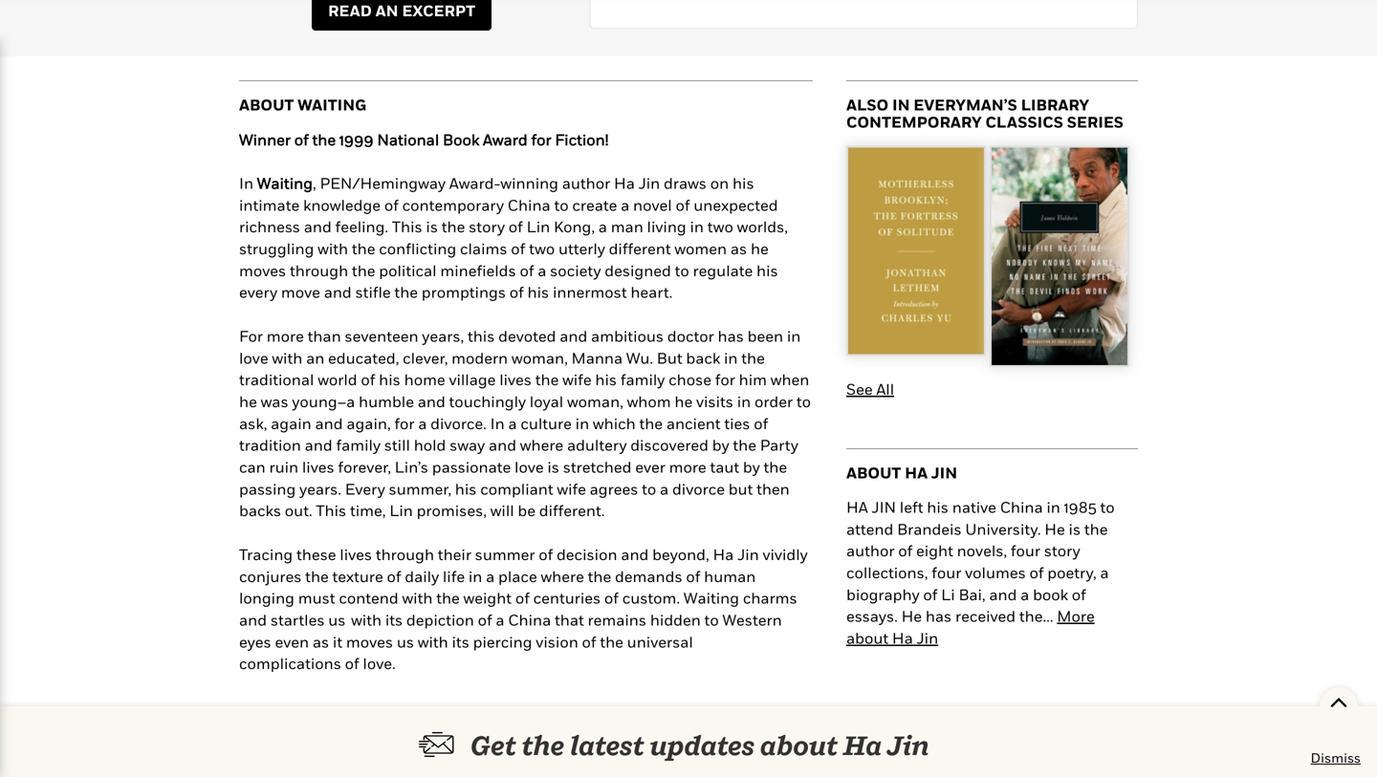 Task type: describe. For each thing, give the bounding box(es) containing it.
years.
[[300, 480, 342, 498]]

the down political
[[395, 283, 418, 302]]

1 vertical spatial more
[[669, 458, 707, 477]]

a left society
[[538, 262, 547, 280]]

of down place
[[516, 590, 530, 608]]

out.
[[285, 502, 313, 520]]

of left love.
[[345, 655, 359, 673]]

0 vertical spatial in
[[239, 174, 254, 192]]

the up then
[[764, 458, 788, 477]]

ancient
[[667, 415, 721, 433]]

whom
[[627, 393, 671, 411]]

divorce.
[[431, 415, 487, 433]]

us
[[397, 633, 414, 651]]

touchingly
[[449, 393, 526, 411]]

the up stifle
[[352, 262, 376, 280]]

decision
[[557, 546, 618, 564]]

of down the 'draws'
[[676, 196, 690, 214]]

compliant
[[481, 480, 554, 498]]

his down worlds,
[[757, 262, 779, 280]]

his up unexpected
[[733, 174, 755, 192]]

to up kong,
[[554, 196, 569, 214]]

hold
[[414, 436, 446, 455]]

moves inside , pen/hemingway award-winning author ha jin draws on his intimate knowledge of contemporary china to create a novel of unexpected richness and feeling. this is the story of lin kong, a man living in two worlds, struggling with the conflicting claims of two utterly different women as he moves through the political minefields of a society designed to regulate his every move and stifle the promptings of his innermost heart.
[[239, 262, 286, 280]]

china inside tracing these lives through their summer of decision and beyond, ha jin vividly conjures the texture of daily life in a place where the demands of human longing must contend with the weight of centuries of custom. waiting charms and startles us  with its depiction of a china that remains hidden to western eyes even as it moves us with its piercing vision of the universal complications of love.
[[508, 611, 551, 630]]

collections,
[[847, 564, 929, 582]]

him
[[739, 371, 767, 389]]

in inside for more than seventeen years, this devoted and ambitious doctor has been in love with an educated, clever, modern woman, manna wu. but back in the traditional world of his home village lives the wife his family chose for him when he was young–a humble and touchingly loyal woman, whom he visits in order to ask, again and again, for a divorce. in a culture in which the ancient ties of tradition and family still hold sway and where adultery discovered by the party can ruin lives forever, lin's passionate love is stretched ever more taut by the passing years. every summer, his compliant wife agrees to a divorce but then backs out. this time, lin promises, will be different.
[[490, 415, 505, 433]]

see all
[[847, 380, 895, 399]]

utterly
[[559, 240, 606, 258]]

national
[[377, 130, 439, 149]]

the down life
[[436, 590, 460, 608]]

and down again
[[305, 436, 333, 455]]

0 horizontal spatial four
[[932, 564, 962, 582]]

as inside , pen/hemingway award-winning author ha jin draws on his intimate knowledge of contemporary china to create a novel of unexpected richness and feeling. this is the story of lin kong, a man living in two worlds, struggling with the conflicting claims of two utterly different women as he moves through the political minefields of a society designed to regulate his every move and stifle the promptings of his innermost heart.
[[731, 240, 748, 258]]

longing
[[239, 590, 295, 608]]

the down whom
[[640, 415, 663, 433]]

again
[[271, 415, 312, 433]]

in right back
[[724, 349, 738, 367]]

traditional
[[239, 371, 314, 389]]

wu.
[[627, 349, 654, 367]]

culture
[[521, 415, 572, 433]]

visits
[[697, 393, 734, 411]]

forever,
[[338, 458, 391, 477]]

young–a
[[292, 393, 355, 411]]

the up must
[[305, 568, 329, 586]]

than
[[308, 327, 341, 345]]

and down young–a
[[315, 415, 343, 433]]

about for about ha jin
[[847, 464, 902, 482]]

charms
[[743, 590, 798, 608]]

humble
[[359, 393, 414, 411]]

in inside ha jin left his native china in 1985 to attend brandeis university. he is the author of eight nov­els, four story collections, four volumes of poetry, a biography of li bai, and a book of essays. he has received the…
[[1047, 498, 1061, 517]]

of left "daily"
[[387, 568, 401, 586]]

1 vertical spatial woman,
[[567, 393, 624, 411]]

man
[[611, 218, 644, 236]]

and right sway
[[489, 436, 517, 455]]

divorce
[[673, 480, 725, 498]]

0 vertical spatial wife
[[563, 371, 592, 389]]

expand/collapse sign up banner image
[[1330, 688, 1349, 717]]

0 vertical spatial lives
[[500, 371, 532, 389]]

ask,
[[239, 415, 267, 433]]

clever,
[[403, 349, 448, 367]]

his up humble
[[379, 371, 401, 389]]

and up manna
[[560, 327, 588, 345]]

his inside ha jin left his native china in 1985 to attend brandeis university. he is the author of eight nov­els, four story collections, four volumes of poetry, a biography of li bai, and a book of essays. he has received the…
[[927, 498, 949, 517]]

devoted
[[499, 327, 556, 345]]

where inside tracing these lives through their summer of decision and beyond, ha jin vividly conjures the texture of daily life in a place where the demands of human longing must contend with the weight of centuries of custom. waiting charms and startles us  with its depiction of a china that remains hidden to western eyes even as it moves us with its piercing vision of the universal complications of love.
[[541, 568, 584, 586]]

0 horizontal spatial love
[[239, 349, 268, 367]]

1 vertical spatial two
[[529, 240, 555, 258]]

the up 'him'
[[742, 349, 765, 367]]

an inside for more than seventeen years, this devoted and ambitious doctor has been in love with an educated, clever, modern woman, manna wu. but back in the traditional world of his home village lives the wife his family chose for him when he was young–a humble and touchingly loyal woman, whom he visits in order to ask, again and again, for a divorce. in a culture in which the ancient ties of tradition and family still hold sway and where adultery discovered by the party can ruin lives forever, lin's passionate love is stretched ever more taut by the passing years. every summer, his compliant wife agrees to a divorce but then backs out. this time, lin promises, will be different.
[[306, 349, 325, 367]]

a up piercing
[[496, 611, 505, 630]]

agrees
[[590, 480, 639, 498]]

be
[[518, 502, 536, 520]]

promptings
[[422, 283, 506, 302]]

1985
[[1065, 498, 1097, 517]]

see
[[847, 380, 873, 399]]

adultery
[[567, 436, 627, 455]]

2 vertical spatial for
[[395, 415, 415, 433]]

left
[[900, 498, 924, 517]]

of down "educated,"
[[361, 371, 375, 389]]

to down the women
[[675, 262, 690, 280]]

library
[[1021, 96, 1090, 114]]

which
[[593, 415, 636, 433]]

waiting for about waiting
[[298, 96, 367, 114]]

pen/hemingway
[[320, 174, 446, 192]]

educated,
[[328, 349, 399, 367]]

daily
[[405, 568, 439, 586]]

with down depiction
[[418, 633, 449, 651]]

was
[[261, 393, 289, 411]]

has inside ha jin left his native china in 1985 to attend brandeis university. he is the author of eight nov­els, four story collections, four volumes of poetry, a biography of li bai, and a book of essays. he has received the…
[[926, 608, 952, 626]]

0 horizontal spatial by
[[713, 436, 730, 455]]

about inside more about ha jin
[[847, 630, 889, 648]]

chose
[[669, 371, 712, 389]]

as inside tracing these lives through their summer of decision and beyond, ha jin vividly conjures the texture of daily life in a place where the demands of human longing must contend with the weight of centuries of custom. waiting charms and startles us  with its depiction of a china that remains hidden to western eyes even as it moves us with its piercing vision of the universal complications of love.
[[313, 633, 329, 651]]

the down the decision
[[588, 568, 612, 586]]

and down the home
[[418, 393, 446, 411]]

will
[[491, 502, 514, 520]]

of up remains
[[605, 590, 619, 608]]

heart.
[[631, 283, 673, 302]]

in up ties
[[737, 393, 751, 411]]

all
[[877, 380, 895, 399]]

of right ties
[[754, 415, 769, 433]]

a up hold
[[418, 415, 427, 433]]

of left li
[[924, 586, 938, 604]]

winning
[[501, 174, 559, 192]]

to down 'ever'
[[642, 480, 657, 498]]

to down when
[[797, 393, 811, 411]]

a right poetry,
[[1101, 564, 1110, 582]]

of right the claims
[[511, 240, 526, 258]]

in inside , pen/hemingway award-winning author ha jin draws on his intimate knowledge of contemporary china to create a novel of unexpected richness and feeling. this is the story of lin kong, a man living in two worlds, struggling with the conflicting claims of two utterly different women as he moves through the political minefields of a society designed to regulate his every move and stifle the promptings of his innermost heart.
[[690, 218, 704, 236]]

conjures
[[239, 568, 302, 586]]

minefields
[[440, 262, 516, 280]]

and left stifle
[[324, 283, 352, 302]]

in right the also
[[893, 96, 910, 114]]

ha inside tracing these lives through their summer of decision and beyond, ha jin vividly conjures the texture of daily life in a place where the demands of human longing must contend with the weight of centuries of custom. waiting charms and startles us  with its depiction of a china that remains hidden to western eyes even as it moves us with its piercing vision of the universal complications of love.
[[713, 546, 734, 564]]

remains
[[588, 611, 647, 630]]

biography
[[847, 586, 920, 604]]

worlds,
[[737, 218, 788, 236]]

ha jin left his native china in 1985 to attend brandeis university. he is the author of eight nov­els, four story collections, four volumes of poetry, a biography of li bai, and a book of essays. he has received the…
[[847, 498, 1115, 626]]

poetry,
[[1048, 564, 1097, 582]]

complications
[[239, 655, 341, 673]]

0 vertical spatial more
[[267, 327, 304, 345]]

eyes
[[239, 633, 271, 651]]

of down pen/hemingway
[[384, 196, 399, 214]]

he inside , pen/hemingway award-winning author ha jin draws on his intimate knowledge of contemporary china to create a novel of unexpected richness and feeling. this is the story of lin kong, a man living in two worlds, struggling with the conflicting claims of two utterly different women as he moves through the political minefields of a society designed to regulate his every move and stifle the promptings of his innermost heart.
[[751, 240, 769, 258]]

beyond,
[[653, 546, 710, 564]]

winner
[[239, 130, 291, 149]]

native
[[953, 498, 997, 517]]

ambitious
[[591, 327, 664, 345]]

waiting inside tracing these lives through their summer of decision and beyond, ha jin vividly conjures the texture of daily life in a place where the demands of human longing must contend with the weight of centuries of custom. waiting charms and startles us  with its depiction of a china that remains hidden to western eyes even as it moves us with its piercing vision of the universal complications of love.
[[684, 590, 740, 608]]

of down about waiting
[[294, 130, 309, 149]]

ha inside , pen/hemingway award-winning author ha jin draws on his intimate knowledge of contemporary china to create a novel of unexpected richness and feeling. this is the story of lin kong, a man living in two worlds, struggling with the conflicting claims of two utterly different women as he moves through the political minefields of a society designed to regulate his every move and stifle the promptings of his innermost heart.
[[614, 174, 635, 192]]

his up devoted
[[528, 283, 549, 302]]

knowledge
[[303, 196, 381, 214]]

for more than seventeen years, this devoted and ambitious doctor has been in love with an educated, clever, modern woman, manna wu. but back in the traditional world of his home village lives the wife his family chose for him when he was young–a humble and touchingly loyal woman, whom he visits in order to ask, again and again, for a divorce. in a culture in which the ancient ties of tradition and family still hold sway and where adultery discovered by the party can ruin lives forever, lin's passionate love is stretched ever more taut by the passing years. every summer, his compliant wife agrees to a divorce but then backs out. this time, lin promises, will be different.
[[239, 327, 811, 520]]

discovered
[[631, 436, 709, 455]]

moves inside tracing these lives through their summer of decision and beyond, ha jin vividly conjures the texture of daily life in a place where the demands of human longing must contend with the weight of centuries of custom. waiting charms and startles us  with its depiction of a china that remains hidden to western eyes even as it moves us with its piercing vision of the universal complications of love.
[[346, 633, 393, 651]]

innermost
[[553, 283, 627, 302]]

0 horizontal spatial its
[[385, 611, 403, 630]]

in up adultery
[[576, 415, 590, 433]]

his down the passionate at the bottom
[[455, 480, 477, 498]]

party
[[760, 436, 799, 455]]

promises,
[[417, 502, 487, 520]]

hidden
[[650, 611, 701, 630]]

the down feeling. on the left of the page
[[352, 240, 376, 258]]

the left 1999
[[312, 130, 336, 149]]

motherless brooklyn; the fortress of solitude image
[[849, 148, 985, 354]]

still
[[384, 436, 410, 455]]

but
[[729, 480, 753, 498]]

a down the create
[[599, 218, 608, 236]]

1 horizontal spatial its
[[452, 633, 470, 651]]

0 horizontal spatial he
[[902, 608, 922, 626]]

summer
[[475, 546, 535, 564]]

excerpt
[[402, 2, 476, 20]]

the up loyal
[[536, 371, 559, 389]]

1 horizontal spatial he
[[1045, 520, 1066, 539]]

that
[[555, 611, 584, 630]]

it
[[333, 633, 343, 651]]

0 vertical spatial family
[[621, 371, 665, 389]]

of up collections,
[[899, 542, 913, 560]]

dismiss
[[1311, 751, 1362, 766]]

china inside , pen/hemingway award-winning author ha jin draws on his intimate knowledge of contemporary china to create a novel of unexpected richness and feeling. this is the story of lin kong, a man living in two worlds, struggling with the conflicting claims of two utterly different women as he moves through the political minefields of a society designed to regulate his every move and stifle the promptings of his innermost heart.
[[508, 196, 551, 214]]

0 horizontal spatial he
[[239, 393, 257, 411]]

unexpected
[[694, 196, 778, 214]]

back
[[686, 349, 721, 367]]

0 vertical spatial woman,
[[512, 349, 568, 367]]

of down weight
[[478, 611, 492, 630]]

this inside for more than seventeen years, this devoted and ambitious doctor has been in love with an educated, clever, modern woman, manna wu. but back in the traditional world of his home village lives the wife his family chose for him when he was young–a humble and touchingly loyal woman, whom he visits in order to ask, again and again, for a divorce. in a culture in which the ancient ties of tradition and family still hold sway and where adultery discovered by the party can ruin lives forever, lin's passionate love is stretched ever more taut by the passing years. every summer, his compliant wife agrees to a divorce but then backs out. this time, lin promises, will be different.
[[316, 502, 347, 520]]

the down remains
[[600, 633, 624, 651]]

of left society
[[520, 262, 534, 280]]

attend
[[847, 520, 894, 539]]

1 vertical spatial about
[[760, 730, 838, 762]]

an inside 'link'
[[376, 2, 399, 20]]



Task type: vqa. For each thing, say whether or not it's contained in the screenshot.
—
no



Task type: locate. For each thing, give the bounding box(es) containing it.
depiction
[[407, 611, 474, 630]]

1 vertical spatial moves
[[346, 633, 393, 651]]

and inside ha jin left his native china in 1985 to attend brandeis university. he is the author of eight nov­els, four story collections, four volumes of poetry, a biography of li bai, and a book of essays. he has received the…
[[990, 586, 1018, 604]]

0 horizontal spatial about
[[239, 96, 294, 114]]

this
[[468, 327, 495, 345]]

of right summer
[[539, 546, 553, 564]]

0 vertical spatial for
[[531, 130, 552, 149]]

every
[[345, 480, 385, 498]]

of down that
[[582, 633, 597, 651]]

move
[[281, 283, 320, 302]]

different
[[609, 240, 671, 258]]

custom.
[[623, 590, 680, 608]]

0 horizontal spatial in
[[239, 174, 254, 192]]

create
[[573, 196, 618, 214]]

get
[[471, 730, 517, 762]]

contemporary
[[847, 113, 982, 131]]

jin inside more about ha jin
[[917, 630, 939, 648]]

fiction!
[[555, 130, 609, 149]]

1 vertical spatial as
[[313, 633, 329, 651]]

1 vertical spatial lives
[[302, 458, 335, 477]]

1 horizontal spatial through
[[376, 546, 434, 564]]

0 vertical spatial he
[[1045, 520, 1066, 539]]

everyman's
[[914, 96, 1018, 114]]

jin inside tracing these lives through their summer of decision and beyond, ha jin vividly conjures the texture of daily life in a place where the demands of human longing must contend with the weight of centuries of custom. waiting charms and startles us  with its depiction of a china that remains hidden to western eyes even as it moves us with its piercing vision of the universal complications of love.
[[738, 546, 759, 564]]

1 horizontal spatial family
[[621, 371, 665, 389]]

of down minefields
[[510, 283, 524, 302]]

0 horizontal spatial for
[[395, 415, 415, 433]]

the down contemporary
[[442, 218, 465, 236]]

0 horizontal spatial has
[[718, 327, 744, 345]]

more about ha jin
[[847, 608, 1095, 648]]

0 horizontal spatial family
[[336, 436, 381, 455]]

2 vertical spatial china
[[508, 611, 551, 630]]

get the latest updates about ha jin
[[471, 730, 930, 762]]

1 horizontal spatial in
[[490, 415, 505, 433]]

us  with
[[328, 611, 382, 630]]

more about ha jin link
[[847, 608, 1095, 648]]

1 horizontal spatial has
[[926, 608, 952, 626]]

eight
[[917, 542, 954, 560]]

love
[[239, 349, 268, 367], [515, 458, 544, 477]]

0 horizontal spatial more
[[267, 327, 304, 345]]

ha inside more about ha jin
[[893, 630, 914, 648]]

0 horizontal spatial about
[[760, 730, 838, 762]]

through
[[290, 262, 348, 280], [376, 546, 434, 564]]

of down winning
[[509, 218, 523, 236]]

struggling
[[239, 240, 314, 258]]

1 horizontal spatial this
[[392, 218, 423, 236]]

more
[[1058, 608, 1095, 626]]

1 horizontal spatial author
[[847, 542, 895, 560]]

for right award
[[531, 130, 552, 149]]

1 horizontal spatial he
[[675, 393, 693, 411]]

in right been
[[787, 327, 801, 345]]

western
[[723, 611, 782, 630]]

wife down manna
[[563, 371, 592, 389]]

years,
[[422, 327, 464, 345]]

0 vertical spatial by
[[713, 436, 730, 455]]

waiting down the human
[[684, 590, 740, 608]]

1 horizontal spatial about
[[847, 464, 902, 482]]

1 horizontal spatial for
[[531, 130, 552, 149]]

1 horizontal spatial is
[[548, 458, 560, 477]]

1 vertical spatial an
[[306, 349, 325, 367]]

0 vertical spatial through
[[290, 262, 348, 280]]

1 vertical spatial love
[[515, 458, 544, 477]]

of down beyond,
[[686, 568, 701, 586]]

li
[[942, 586, 956, 604]]

woman,
[[512, 349, 568, 367], [567, 393, 624, 411]]

the fire next time; nobody knows my name; no name in the street; the devil finds work image
[[992, 148, 1128, 366]]

0 horizontal spatial story
[[469, 218, 505, 236]]

0 horizontal spatial two
[[529, 240, 555, 258]]

through up "daily"
[[376, 546, 434, 564]]

is inside , pen/hemingway award-winning author ha jin draws on his intimate knowledge of contemporary china to create a novel of unexpected richness and feeling. this is the story of lin kong, a man living in two worlds, struggling with the conflicting claims of two utterly different women as he moves through the political minefields of a society designed to regulate his every move and stifle the promptings of his innermost heart.
[[426, 218, 438, 236]]

ever
[[636, 458, 666, 477]]

0 horizontal spatial is
[[426, 218, 438, 236]]

1 vertical spatial has
[[926, 608, 952, 626]]

contemporary
[[402, 196, 504, 214]]

through inside tracing these lives through their summer of decision and beyond, ha jin vividly conjures the texture of daily life in a place where the demands of human longing must contend with the weight of centuries of custom. waiting charms and startles us  with its depiction of a china that remains hidden to western eyes even as it moves us with its piercing vision of the universal complications of love.
[[376, 546, 434, 564]]

everyman's library contemporary classics series link
[[847, 96, 1124, 131]]

1 vertical spatial where
[[541, 568, 584, 586]]

and up 'eyes'
[[239, 611, 267, 630]]

more right for
[[267, 327, 304, 345]]

0 vertical spatial china
[[508, 196, 551, 214]]

2 vertical spatial waiting
[[684, 590, 740, 608]]

0 vertical spatial lin
[[527, 218, 550, 236]]

is inside for more than seventeen years, this devoted and ambitious doctor has been in love with an educated, clever, modern woman, manna wu. but back in the traditional world of his home village lives the wife his family chose for him when he was young–a humble and touchingly loyal woman, whom he visits in order to ask, again and again, for a divorce. in a culture in which the ancient ties of tradition and family still hold sway and where adultery discovered by the party can ruin lives forever, lin's passionate love is stretched ever more taut by the passing years. every summer, his compliant wife agrees to a divorce but then backs out. this time, lin promises, will be different.
[[548, 458, 560, 477]]

0 vertical spatial four
[[1011, 542, 1041, 560]]

must
[[298, 590, 335, 608]]

woman, down devoted
[[512, 349, 568, 367]]

waiting for in waiting
[[257, 174, 313, 192]]

summer,
[[389, 480, 452, 498]]

1 horizontal spatial love
[[515, 458, 544, 477]]

a down touchingly on the bottom left of page
[[508, 415, 517, 433]]

, pen/hemingway award-winning author ha jin draws on his intimate knowledge of contemporary china to create a novel of unexpected richness and feeling. this is the story of lin kong, a man living in two worlds, struggling with the conflicting claims of two utterly different women as he moves through the political minefields of a society designed to regulate his every move and stifle the promptings of his innermost heart.
[[239, 174, 788, 302]]

2 vertical spatial lives
[[340, 546, 372, 564]]

0 horizontal spatial lives
[[302, 458, 335, 477]]

moves up love.
[[346, 633, 393, 651]]

to right hidden
[[705, 611, 719, 630]]

about up "winner"
[[239, 96, 294, 114]]

of up more
[[1072, 586, 1087, 604]]

1 horizontal spatial story
[[1045, 542, 1081, 560]]

and down "knowledge"
[[304, 218, 332, 236]]

demands
[[615, 568, 683, 586]]

received
[[956, 608, 1016, 626]]

0 horizontal spatial as
[[313, 633, 329, 651]]

the…
[[1020, 608, 1054, 626]]

1 vertical spatial lin
[[390, 502, 413, 520]]

1 horizontal spatial lin
[[527, 218, 550, 236]]

about up jin
[[847, 464, 902, 482]]

author inside , pen/hemingway award-winning author ha jin draws on his intimate knowledge of contemporary china to create a novel of unexpected richness and feeling. this is the story of lin kong, a man living in two worlds, struggling with the conflicting claims of two utterly different women as he moves through the political minefields of a society designed to regulate his every move and stifle the promptings of his innermost heart.
[[562, 174, 611, 192]]

texture
[[333, 568, 383, 586]]

woman, up which
[[567, 393, 624, 411]]

1 vertical spatial four
[[932, 564, 962, 582]]

jin inside , pen/hemingway award-winning author ha jin draws on his intimate knowledge of contemporary china to create a novel of unexpected richness and feeling. this is the story of lin kong, a man living in two worlds, struggling with the conflicting claims of two utterly different women as he moves through the political minefields of a society designed to regulate his every move and stifle the promptings of his innermost heart.
[[639, 174, 660, 192]]

is inside ha jin left his native china in 1985 to attend brandeis university. he is the author of eight nov­els, four story collections, four volumes of poetry, a biography of li bai, and a book of essays. he has received the…
[[1069, 520, 1081, 539]]

china up piercing
[[508, 611, 551, 630]]

with inside for more than seventeen years, this devoted and ambitious doctor has been in love with an educated, clever, modern woman, manna wu. but back in the traditional world of his home village lives the wife his family chose for him when he was young–a humble and touchingly loyal woman, whom he visits in order to ask, again and again, for a divorce. in a culture in which the ancient ties of tradition and family still hold sway and where adultery discovered by the party can ruin lives forever, lin's passionate love is stretched ever more taut by the passing years. every summer, his compliant wife agrees to a divorce but then backs out. this time, lin promises, will be different.
[[272, 349, 303, 367]]

startles
[[271, 611, 325, 630]]

0 vertical spatial its
[[385, 611, 403, 630]]

story inside ha jin left his native china in 1985 to attend brandeis university. he is the author of eight nov­els, four story collections, four volumes of poetry, a biography of li bai, and a book of essays. he has received the…
[[1045, 542, 1081, 560]]

1 vertical spatial is
[[548, 458, 560, 477]]

as left the it
[[313, 633, 329, 651]]

four down university. at the right of the page
[[1011, 542, 1041, 560]]

the down ties
[[733, 436, 757, 455]]

1 vertical spatial family
[[336, 436, 381, 455]]

0 horizontal spatial this
[[316, 502, 347, 520]]

brandeis
[[898, 520, 962, 539]]

china inside ha jin left his native china in 1985 to attend brandeis university. he is the author of eight nov­els, four story collections, four volumes of poetry, a biography of li bai, and a book of essays. he has received the…
[[1001, 498, 1044, 517]]

china up university. at the right of the page
[[1001, 498, 1044, 517]]

has left been
[[718, 327, 744, 345]]

draws
[[664, 174, 707, 192]]

and down volumes in the bottom right of the page
[[990, 586, 1018, 604]]

2 horizontal spatial is
[[1069, 520, 1081, 539]]

society
[[550, 262, 601, 280]]

sway
[[450, 436, 485, 455]]

author up the create
[[562, 174, 611, 192]]

this up conflicting
[[392, 218, 423, 236]]

1 vertical spatial by
[[743, 458, 760, 477]]

1999
[[340, 130, 374, 149]]

1 vertical spatial author
[[847, 542, 895, 560]]

with down feeling. on the left of the page
[[318, 240, 348, 258]]

time,
[[350, 502, 386, 520]]

2 vertical spatial is
[[1069, 520, 1081, 539]]

story up the claims
[[469, 218, 505, 236]]

richness
[[239, 218, 300, 236]]

family up forever,
[[336, 436, 381, 455]]

1 vertical spatial this
[[316, 502, 347, 520]]

he up ask,
[[239, 393, 257, 411]]

read an excerpt
[[328, 2, 476, 20]]

in
[[239, 174, 254, 192], [490, 415, 505, 433]]

ties
[[725, 415, 751, 433]]

lin down summer,
[[390, 502, 413, 520]]

1 horizontal spatial lives
[[340, 546, 372, 564]]

0 horizontal spatial author
[[562, 174, 611, 192]]

by up but
[[743, 458, 760, 477]]

in inside tracing these lives through their summer of decision and beyond, ha jin vividly conjures the texture of daily life in a place where the demands of human longing must contend with the weight of centuries of custom. waiting charms and startles us  with its depiction of a china that remains hidden to western eyes even as it moves us with its piercing vision of the universal complications of love.
[[469, 568, 483, 586]]

2 horizontal spatial for
[[715, 371, 736, 389]]

1 vertical spatial about
[[847, 464, 902, 482]]

to inside ha jin left his native china in 1985 to attend brandeis university. he is the author of eight nov­els, four story collections, four volumes of poetry, a biography of li bai, and a book of essays. he has received the…
[[1101, 498, 1115, 517]]

seventeen
[[345, 327, 419, 345]]

has down li
[[926, 608, 952, 626]]

where
[[520, 436, 564, 455], [541, 568, 584, 586]]

through inside , pen/hemingway award-winning author ha jin draws on his intimate knowledge of contemporary china to create a novel of unexpected richness and feeling. this is the story of lin kong, a man living in two worlds, struggling with the conflicting claims of two utterly different women as he moves through the political minefields of a society designed to regulate his every move and stifle the promptings of his innermost heart.
[[290, 262, 348, 280]]

taut
[[710, 458, 740, 477]]

nov­els,
[[957, 542, 1008, 560]]

0 vertical spatial two
[[708, 218, 734, 236]]

0 vertical spatial waiting
[[298, 96, 367, 114]]

2 horizontal spatial lives
[[500, 371, 532, 389]]

0 horizontal spatial moves
[[239, 262, 286, 280]]

more up divorce
[[669, 458, 707, 477]]

latest
[[570, 730, 645, 762]]

in down touchingly on the bottom left of page
[[490, 415, 505, 433]]

the inside ha jin left his native china in 1985 to attend brandeis university. he is the author of eight nov­els, four story collections, four volumes of poetry, a biography of li bai, and a book of essays. he has received the…
[[1085, 520, 1108, 539]]

even
[[275, 633, 309, 651]]

a up the…
[[1021, 586, 1030, 604]]

political
[[379, 262, 437, 280]]

in up the women
[[690, 218, 704, 236]]

lives up years.
[[302, 458, 335, 477]]

his down manna
[[596, 371, 617, 389]]

0 vertical spatial an
[[376, 2, 399, 20]]

1 horizontal spatial about
[[847, 630, 889, 648]]

classics
[[986, 113, 1064, 131]]

his up 'brandeis'
[[927, 498, 949, 517]]

author inside ha jin left his native china in 1985 to attend brandeis university. he is the author of eight nov­els, four story collections, four volumes of poetry, a biography of li bai, and a book of essays. he has received the…
[[847, 542, 895, 560]]

a up 'man'
[[621, 196, 630, 214]]

vividly
[[763, 546, 808, 564]]

for up the still
[[395, 415, 415, 433]]

where inside for more than seventeen years, this devoted and ambitious doctor has been in love with an educated, clever, modern woman, manna wu. but back in the traditional world of his home village lives the wife his family chose for him when he was young–a humble and touchingly loyal woman, whom he visits in order to ask, again and again, for a divorce. in a culture in which the ancient ties of tradition and family still hold sway and where adultery discovered by the party can ruin lives forever, lin's passionate love is stretched ever more taut by the passing years. every summer, his compliant wife agrees to a divorce but then backs out. this time, lin promises, will be different.
[[520, 436, 564, 455]]

1 vertical spatial waiting
[[257, 174, 313, 192]]

wife up different.
[[557, 480, 586, 498]]

china down winning
[[508, 196, 551, 214]]

jin
[[639, 174, 660, 192], [932, 464, 958, 482], [738, 546, 759, 564], [917, 630, 939, 648], [888, 730, 930, 762]]

book
[[1033, 586, 1069, 604]]

contend
[[339, 590, 399, 608]]

and up demands
[[621, 546, 649, 564]]

can
[[239, 458, 266, 477]]

love up compliant
[[515, 458, 544, 477]]

this inside , pen/hemingway award-winning author ha jin draws on his intimate knowledge of contemporary china to create a novel of unexpected richness and feeling. this is the story of lin kong, a man living in two worlds, struggling with the conflicting claims of two utterly different women as he moves through the political minefields of a society designed to regulate his every move and stifle the promptings of his innermost heart.
[[392, 218, 423, 236]]

a up weight
[[486, 568, 495, 586]]

1 vertical spatial he
[[902, 608, 922, 626]]

love.
[[363, 655, 396, 673]]

lives inside tracing these lives through their summer of decision and beyond, ha jin vividly conjures the texture of daily life in a place where the demands of human longing must contend with the weight of centuries of custom. waiting charms and startles us  with its depiction of a china that remains hidden to western eyes even as it moves us with its piercing vision of the universal complications of love.
[[340, 546, 372, 564]]

volumes
[[966, 564, 1026, 582]]

the down 1985
[[1085, 520, 1108, 539]]

1 vertical spatial for
[[715, 371, 736, 389]]

1 horizontal spatial four
[[1011, 542, 1041, 560]]

waiting up 1999
[[298, 96, 367, 114]]

in up intimate
[[239, 174, 254, 192]]

an down than
[[306, 349, 325, 367]]

moves
[[239, 262, 286, 280], [346, 633, 393, 651]]

1 horizontal spatial an
[[376, 2, 399, 20]]

1 horizontal spatial more
[[669, 458, 707, 477]]

lin inside , pen/hemingway award-winning author ha jin draws on his intimate knowledge of contemporary china to create a novel of unexpected richness and feeling. this is the story of lin kong, a man living in two worlds, struggling with the conflicting claims of two utterly different women as he moves through the political minefields of a society designed to regulate his every move and stifle the promptings of his innermost heart.
[[527, 218, 550, 236]]

to inside tracing these lives through their summer of decision and beyond, ha jin vividly conjures the texture of daily life in a place where the demands of human longing must contend with the weight of centuries of custom. waiting charms and startles us  with its depiction of a china that remains hidden to western eyes even as it moves us with its piercing vision of the universal complications of love.
[[705, 611, 719, 630]]

tracing
[[239, 546, 293, 564]]

1 vertical spatial china
[[1001, 498, 1044, 517]]

story inside , pen/hemingway award-winning author ha jin draws on his intimate knowledge of contemporary china to create a novel of unexpected richness and feeling. this is the story of lin kong, a man living in two worlds, struggling with the conflicting claims of two utterly different women as he moves through the political minefields of a society designed to regulate his every move and stifle the promptings of his innermost heart.
[[469, 218, 505, 236]]

family down wu.
[[621, 371, 665, 389]]

1 vertical spatial its
[[452, 633, 470, 651]]

author down attend
[[847, 542, 895, 560]]

weight
[[464, 590, 512, 608]]

0 vertical spatial love
[[239, 349, 268, 367]]

1 vertical spatial story
[[1045, 542, 1081, 560]]

0 horizontal spatial through
[[290, 262, 348, 280]]

1 vertical spatial through
[[376, 546, 434, 564]]

where up centuries
[[541, 568, 584, 586]]

has inside for more than seventeen years, this devoted and ambitious doctor has been in love with an educated, clever, modern woman, manna wu. but back in the traditional world of his home village lives the wife his family chose for him when he was young–a humble and touchingly loyal woman, whom he visits in order to ask, again and again, for a divorce. in a culture in which the ancient ties of tradition and family still hold sway and where adultery discovered by the party can ruin lives forever, lin's passionate love is stretched ever more taut by the passing years. every summer, his compliant wife agrees to a divorce but then backs out. this time, lin promises, will be different.
[[718, 327, 744, 345]]

0 vertical spatial story
[[469, 218, 505, 236]]

on
[[711, 174, 729, 192]]

1 vertical spatial in
[[490, 415, 505, 433]]

when
[[771, 371, 810, 389]]

tradition
[[239, 436, 301, 455]]

order
[[755, 393, 793, 411]]

0 horizontal spatial lin
[[390, 502, 413, 520]]

0 horizontal spatial an
[[306, 349, 325, 367]]

home
[[404, 371, 446, 389]]

claims
[[460, 240, 508, 258]]

the right get
[[522, 730, 565, 762]]

where down culture at the left of the page
[[520, 436, 564, 455]]

he
[[1045, 520, 1066, 539], [902, 608, 922, 626]]

1 horizontal spatial moves
[[346, 633, 393, 651]]

he down chose
[[675, 393, 693, 411]]

his
[[733, 174, 755, 192], [757, 262, 779, 280], [528, 283, 549, 302], [379, 371, 401, 389], [596, 371, 617, 389], [455, 480, 477, 498], [927, 498, 949, 517]]

jin
[[872, 498, 897, 517]]

about waiting
[[239, 96, 367, 114]]

two down unexpected
[[708, 218, 734, 236]]

2 horizontal spatial he
[[751, 240, 769, 258]]

a down 'ever'
[[660, 480, 669, 498]]

the
[[312, 130, 336, 149], [442, 218, 465, 236], [352, 240, 376, 258], [352, 262, 376, 280], [395, 283, 418, 302], [742, 349, 765, 367], [536, 371, 559, 389], [640, 415, 663, 433], [733, 436, 757, 455], [764, 458, 788, 477], [1085, 520, 1108, 539], [305, 568, 329, 586], [588, 568, 612, 586], [436, 590, 460, 608], [600, 633, 624, 651], [522, 730, 565, 762]]

for
[[239, 327, 263, 345]]

series
[[1068, 113, 1124, 131]]

of up book
[[1030, 564, 1044, 582]]

0 vertical spatial where
[[520, 436, 564, 455]]

modern
[[452, 349, 508, 367]]

with inside , pen/hemingway award-winning author ha jin draws on his intimate knowledge of contemporary china to create a novel of unexpected richness and feeling. this is the story of lin kong, a man living in two worlds, struggling with the conflicting claims of two utterly different women as he moves through the political minefields of a society designed to regulate his every move and stifle the promptings of his innermost heart.
[[318, 240, 348, 258]]

this
[[392, 218, 423, 236], [316, 502, 347, 520]]

lin inside for more than seventeen years, this devoted and ambitious doctor has been in love with an educated, clever, modern woman, manna wu. but back in the traditional world of his home village lives the wife his family chose for him when he was young–a humble and touchingly loyal woman, whom he visits in order to ask, again and again, for a divorce. in a culture in which the ancient ties of tradition and family still hold sway and where adultery discovered by the party can ruin lives forever, lin's passionate love is stretched ever more taut by the passing years. every summer, his compliant wife agrees to a divorce but then backs out. this time, lin promises, will be different.
[[390, 502, 413, 520]]

with down "daily"
[[402, 590, 433, 608]]

is down 1985
[[1069, 520, 1081, 539]]

about for about waiting
[[239, 96, 294, 114]]

in right life
[[469, 568, 483, 586]]

bai,
[[959, 586, 986, 604]]

every
[[239, 283, 278, 302]]

0 vertical spatial about
[[847, 630, 889, 648]]

1 vertical spatial wife
[[557, 480, 586, 498]]

0 vertical spatial moves
[[239, 262, 286, 280]]

story up poetry,
[[1045, 542, 1081, 560]]

conflicting
[[379, 240, 457, 258]]

with up traditional
[[272, 349, 303, 367]]

0 vertical spatial has
[[718, 327, 744, 345]]

0 vertical spatial is
[[426, 218, 438, 236]]

award-
[[449, 174, 501, 192]]

its down depiction
[[452, 633, 470, 651]]

this down years.
[[316, 502, 347, 520]]



